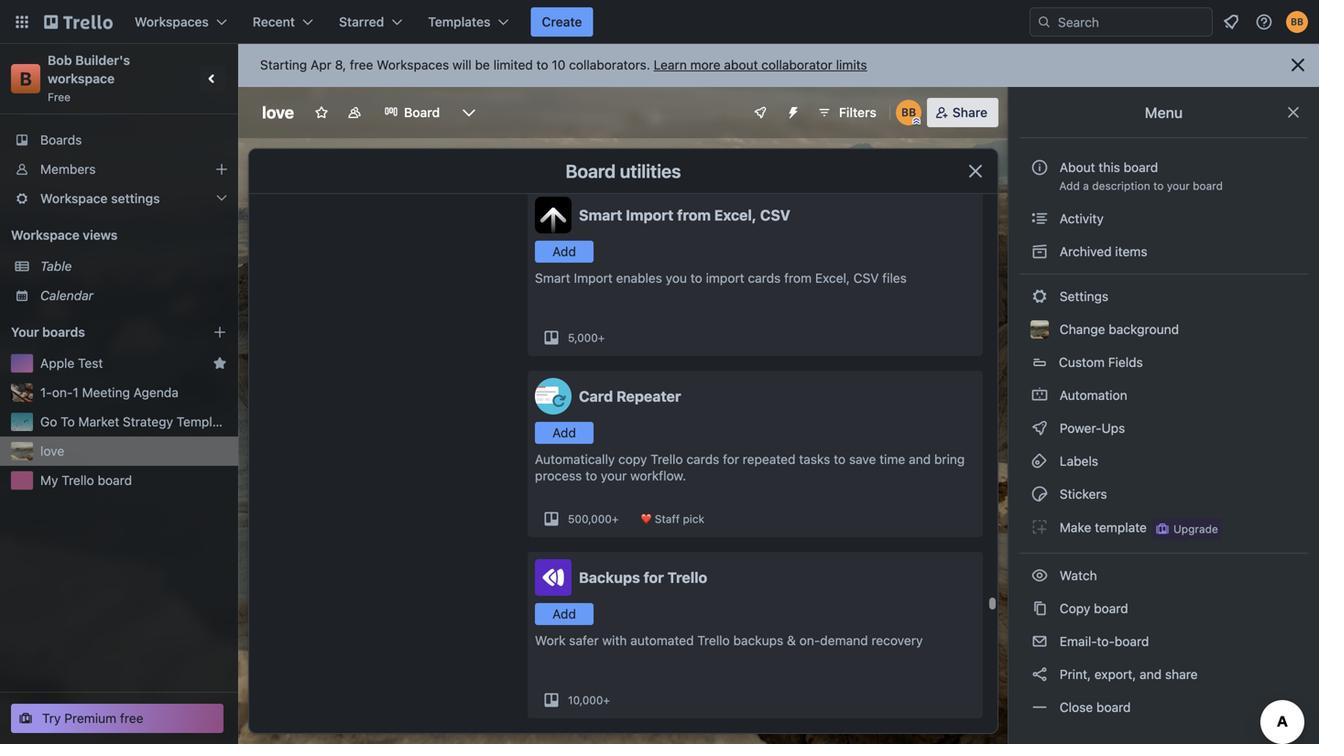Task type: locate. For each thing, give the bounding box(es) containing it.
+ for backups
[[603, 695, 610, 707]]

workspace
[[40, 191, 108, 206], [11, 228, 79, 243]]

0 vertical spatial your
[[1167, 180, 1190, 192]]

board up print, export, and share
[[1115, 635, 1149, 650]]

copy board link
[[1020, 595, 1309, 624]]

to right you
[[691, 271, 703, 286]]

email-
[[1060, 635, 1097, 650]]

on-
[[52, 385, 73, 400], [800, 634, 820, 649]]

table link
[[40, 257, 227, 276]]

settings
[[1057, 289, 1109, 304]]

agenda
[[134, 385, 179, 400]]

8,
[[335, 57, 346, 72]]

for
[[723, 452, 739, 467], [644, 570, 664, 587]]

10,000
[[568, 695, 603, 707]]

1 vertical spatial board
[[566, 160, 616, 182]]

1 horizontal spatial your
[[1167, 180, 1190, 192]]

3 sm image from the top
[[1031, 387, 1049, 405]]

sm image left copy
[[1031, 600, 1049, 619]]

sm image inside print, export, and share link
[[1031, 666, 1049, 685]]

1 vertical spatial from
[[784, 271, 812, 286]]

board utilities
[[566, 160, 681, 182]]

from down utilities
[[677, 207, 711, 224]]

print,
[[1060, 668, 1091, 683]]

2 add button from the top
[[535, 422, 594, 444]]

1 vertical spatial on-
[[800, 634, 820, 649]]

free right 8,
[[350, 57, 373, 72]]

files
[[883, 271, 907, 286]]

star or unstar board image
[[314, 105, 329, 120]]

sm image for email-to-board
[[1031, 633, 1049, 652]]

email-to-board
[[1057, 635, 1149, 650]]

1 vertical spatial love
[[40, 444, 64, 459]]

0 horizontal spatial for
[[644, 570, 664, 587]]

free right premium
[[120, 712, 143, 727]]

recent
[[253, 14, 295, 29]]

0 horizontal spatial excel,
[[715, 207, 757, 224]]

free inside button
[[120, 712, 143, 727]]

and right the time
[[909, 452, 931, 467]]

2 vertical spatial +
[[603, 695, 610, 707]]

0 horizontal spatial love
[[40, 444, 64, 459]]

7 sm image from the top
[[1031, 666, 1049, 685]]

sm image for print, export, and share
[[1031, 666, 1049, 685]]

0 vertical spatial for
[[723, 452, 739, 467]]

create button
[[531, 7, 593, 37]]

0 vertical spatial +
[[598, 332, 605, 345]]

power ups image
[[753, 105, 768, 120]]

to left 10
[[537, 57, 548, 72]]

your boards
[[11, 325, 85, 340]]

copy
[[619, 452, 647, 467]]

1 vertical spatial import
[[574, 271, 613, 286]]

1 sm image from the top
[[1031, 210, 1049, 228]]

sm image left the archived
[[1031, 243, 1049, 261]]

trello right my
[[62, 473, 94, 488]]

5 sm image from the top
[[1031, 519, 1049, 537]]

add up automatically
[[553, 426, 576, 441]]

copy
[[1060, 602, 1091, 617]]

a
[[1083, 180, 1089, 192]]

make
[[1060, 521, 1092, 536]]

close board
[[1057, 701, 1131, 716]]

1 horizontal spatial excel,
[[815, 271, 850, 286]]

love up my
[[40, 444, 64, 459]]

add button for card
[[535, 422, 594, 444]]

excel, up import
[[715, 207, 757, 224]]

save
[[849, 452, 876, 467]]

+ left ❤️
[[612, 513, 619, 526]]

trello up workflow. in the bottom of the page
[[651, 452, 683, 467]]

sm image
[[1031, 210, 1049, 228], [1031, 288, 1049, 306], [1031, 387, 1049, 405], [1031, 453, 1049, 471], [1031, 519, 1049, 537], [1031, 567, 1049, 586], [1031, 666, 1049, 685], [1031, 699, 1049, 717]]

1 horizontal spatial board
[[566, 160, 616, 182]]

1 horizontal spatial workspaces
[[377, 57, 449, 72]]

5,000
[[568, 332, 598, 345]]

sm image inside automation link
[[1031, 387, 1049, 405]]

add button for smart
[[535, 241, 594, 263]]

love left star or unstar board image
[[262, 103, 294, 122]]

your
[[1167, 180, 1190, 192], [601, 469, 627, 484]]

1 vertical spatial cards
[[687, 452, 720, 467]]

sm image inside stickers "link"
[[1031, 486, 1049, 504]]

your inside automatically copy trello cards for repeated tasks to save time and bring process to your workflow.
[[601, 469, 627, 484]]

cards right import
[[748, 271, 781, 286]]

0 horizontal spatial cards
[[687, 452, 720, 467]]

from right import
[[784, 271, 812, 286]]

0 horizontal spatial on-
[[52, 385, 73, 400]]

+ for smart
[[598, 332, 605, 345]]

safer
[[569, 634, 599, 649]]

add button up automatically
[[535, 422, 594, 444]]

utilities
[[620, 160, 681, 182]]

to
[[61, 415, 75, 430]]

sm image
[[1031, 243, 1049, 261], [1031, 420, 1049, 438], [1031, 486, 1049, 504], [1031, 600, 1049, 619], [1031, 633, 1049, 652]]

enables
[[616, 271, 662, 286]]

email-to-board link
[[1020, 628, 1309, 657]]

1 vertical spatial your
[[601, 469, 627, 484]]

sm image inside copy board link
[[1031, 600, 1049, 619]]

2 vertical spatial add button
[[535, 604, 594, 626]]

board up to-
[[1094, 602, 1129, 617]]

sm image for make template
[[1031, 519, 1049, 537]]

2 sm image from the top
[[1031, 288, 1049, 306]]

sm image for archived items
[[1031, 243, 1049, 261]]

smart up 5,000
[[535, 271, 571, 286]]

limits
[[836, 57, 867, 72]]

power-ups
[[1057, 421, 1129, 436]]

0 vertical spatial import
[[626, 207, 674, 224]]

sm image left settings
[[1031, 288, 1049, 306]]

sm image inside settings 'link'
[[1031, 288, 1049, 306]]

to down automatically
[[586, 469, 597, 484]]

to-
[[1097, 635, 1115, 650]]

1 vertical spatial workspace
[[11, 228, 79, 243]]

change
[[1060, 322, 1106, 337]]

workspace inside dropdown button
[[40, 191, 108, 206]]

1 horizontal spatial and
[[1140, 668, 1162, 683]]

0 vertical spatial workspaces
[[135, 14, 209, 29]]

sm image inside labels link
[[1031, 453, 1049, 471]]

&
[[787, 634, 796, 649]]

board down export,
[[1097, 701, 1131, 716]]

sm image left make
[[1031, 519, 1049, 537]]

power-
[[1060, 421, 1102, 436]]

members link
[[0, 155, 238, 184]]

sm image left power-
[[1031, 420, 1049, 438]]

make template
[[1057, 521, 1147, 536]]

on- right &
[[800, 634, 820, 649]]

0 vertical spatial cards
[[748, 271, 781, 286]]

0 vertical spatial love
[[262, 103, 294, 122]]

sm image left labels
[[1031, 453, 1049, 471]]

and left share
[[1140, 668, 1162, 683]]

your up the activity link
[[1167, 180, 1190, 192]]

workspace views
[[11, 228, 118, 243]]

starting apr 8, free workspaces will be limited to 10 collaborators. learn more about collaborator limits
[[260, 57, 867, 72]]

0 horizontal spatial free
[[120, 712, 143, 727]]

1 vertical spatial smart
[[535, 271, 571, 286]]

board left "customize views" "icon"
[[404, 105, 440, 120]]

add up 5,000
[[553, 244, 576, 259]]

from
[[677, 207, 711, 224], [784, 271, 812, 286]]

automation image
[[779, 98, 805, 124]]

0 horizontal spatial board
[[404, 105, 440, 120]]

b
[[20, 68, 32, 89]]

workspaces up board link
[[377, 57, 449, 72]]

6 sm image from the top
[[1031, 567, 1049, 586]]

will
[[453, 57, 472, 72]]

starting
[[260, 57, 307, 72]]

calendar link
[[40, 287, 227, 305]]

import down utilities
[[626, 207, 674, 224]]

change background
[[1057, 322, 1179, 337]]

to left save
[[834, 452, 846, 467]]

workspace settings button
[[0, 184, 238, 214]]

+ down with
[[603, 695, 610, 707]]

cards up pick
[[687, 452, 720, 467]]

archived items link
[[1020, 237, 1309, 267]]

1 vertical spatial free
[[120, 712, 143, 727]]

8 sm image from the top
[[1031, 699, 1049, 717]]

sm image inside close board "link"
[[1031, 699, 1049, 717]]

share
[[953, 105, 988, 120]]

sm image left print,
[[1031, 666, 1049, 685]]

1 horizontal spatial csv
[[854, 271, 879, 286]]

1 add button from the top
[[535, 241, 594, 263]]

starred icon image
[[213, 356, 227, 371]]

0 vertical spatial free
[[350, 57, 373, 72]]

workspaces button
[[124, 7, 238, 37]]

sm image left email-
[[1031, 633, 1049, 652]]

add
[[1060, 180, 1080, 192], [553, 244, 576, 259], [553, 426, 576, 441], [553, 607, 576, 622]]

1 vertical spatial and
[[1140, 668, 1162, 683]]

filters
[[839, 105, 877, 120]]

activity
[[1057, 211, 1104, 226]]

menu
[[1145, 104, 1183, 121]]

sm image left stickers at the bottom of the page
[[1031, 486, 1049, 504]]

1 sm image from the top
[[1031, 243, 1049, 261]]

sm image left activity
[[1031, 210, 1049, 228]]

4 sm image from the top
[[1031, 600, 1049, 619]]

0 horizontal spatial csv
[[760, 207, 791, 224]]

workspace
[[48, 71, 115, 86]]

workspace for workspace settings
[[40, 191, 108, 206]]

boards link
[[0, 126, 238, 155]]

add button up work
[[535, 604, 594, 626]]

to inside about this board add a description to your board
[[1154, 180, 1164, 192]]

excel,
[[715, 207, 757, 224], [815, 271, 850, 286]]

1 horizontal spatial for
[[723, 452, 739, 467]]

for left 'repeated'
[[723, 452, 739, 467]]

sm image for close board
[[1031, 699, 1049, 717]]

1 horizontal spatial import
[[626, 207, 674, 224]]

smart down board utilities
[[579, 207, 623, 224]]

sm image for labels
[[1031, 453, 1049, 471]]

tasks
[[799, 452, 831, 467]]

to up the activity link
[[1154, 180, 1164, 192]]

0 horizontal spatial and
[[909, 452, 931, 467]]

share button
[[927, 98, 999, 127]]

board left utilities
[[566, 160, 616, 182]]

stickers link
[[1020, 480, 1309, 509]]

1 horizontal spatial love
[[262, 103, 294, 122]]

sm image inside the activity link
[[1031, 210, 1049, 228]]

strategy
[[123, 415, 173, 430]]

5 sm image from the top
[[1031, 633, 1049, 652]]

ups
[[1102, 421, 1126, 436]]

add button up 5,000
[[535, 241, 594, 263]]

+ up card on the bottom left of the page
[[598, 332, 605, 345]]

3 add button from the top
[[535, 604, 594, 626]]

board for board utilities
[[566, 160, 616, 182]]

excel, left files
[[815, 271, 850, 286]]

1 horizontal spatial free
[[350, 57, 373, 72]]

change background link
[[1020, 315, 1309, 345]]

workspaces up "workspace navigation collapse icon"
[[135, 14, 209, 29]]

0 horizontal spatial from
[[677, 207, 711, 224]]

for right backups
[[644, 570, 664, 587]]

sm image left close
[[1031, 699, 1049, 717]]

0 horizontal spatial smart
[[535, 271, 571, 286]]

0 vertical spatial board
[[404, 105, 440, 120]]

bob builder's workspace link
[[48, 53, 133, 86]]

sm image left watch
[[1031, 567, 1049, 586]]

add left a
[[1060, 180, 1080, 192]]

primary element
[[0, 0, 1320, 44]]

csv left files
[[854, 271, 879, 286]]

0 horizontal spatial your
[[601, 469, 627, 484]]

1 horizontal spatial smart
[[579, 207, 623, 224]]

labels link
[[1020, 447, 1309, 476]]

sm image inside email-to-board link
[[1031, 633, 1049, 652]]

1 vertical spatial workspaces
[[377, 57, 449, 72]]

0 vertical spatial add button
[[535, 241, 594, 263]]

1 vertical spatial add button
[[535, 422, 594, 444]]

add inside about this board add a description to your board
[[1060, 180, 1080, 192]]

process
[[535, 469, 582, 484]]

sm image left automation
[[1031, 387, 1049, 405]]

0 vertical spatial workspace
[[40, 191, 108, 206]]

work safer with automated trello backups & on-demand recovery
[[535, 634, 923, 649]]

2 sm image from the top
[[1031, 420, 1049, 438]]

sm image inside watch link
[[1031, 567, 1049, 586]]

0 horizontal spatial import
[[574, 271, 613, 286]]

import left enables
[[574, 271, 613, 286]]

0 vertical spatial and
[[909, 452, 931, 467]]

on- down apple
[[52, 385, 73, 400]]

add up work
[[553, 607, 576, 622]]

and inside automatically copy trello cards for repeated tasks to save time and bring process to your workflow.
[[909, 452, 931, 467]]

smart for smart import from excel, csv
[[579, 207, 623, 224]]

0 vertical spatial smart
[[579, 207, 623, 224]]

workspace up table
[[11, 228, 79, 243]]

4 sm image from the top
[[1031, 453, 1049, 471]]

csv up smart import enables you to import cards from excel, csv files
[[760, 207, 791, 224]]

workspace down members
[[40, 191, 108, 206]]

sm image for copy board
[[1031, 600, 1049, 619]]

sm image for watch
[[1031, 567, 1049, 586]]

sm image inside power-ups link
[[1031, 420, 1049, 438]]

3 sm image from the top
[[1031, 486, 1049, 504]]

backups
[[734, 634, 784, 649]]

0 horizontal spatial workspaces
[[135, 14, 209, 29]]

sm image inside archived items link
[[1031, 243, 1049, 261]]

sm image for automation
[[1031, 387, 1049, 405]]

1
[[73, 385, 79, 400]]

stickers
[[1057, 487, 1108, 502]]

your down copy
[[601, 469, 627, 484]]



Task type: describe. For each thing, give the bounding box(es) containing it.
work
[[535, 634, 566, 649]]

settings
[[111, 191, 160, 206]]

template
[[1095, 521, 1147, 536]]

card
[[579, 388, 613, 405]]

my trello board
[[40, 473, 132, 488]]

try
[[42, 712, 61, 727]]

watch link
[[1020, 562, 1309, 591]]

love inside board name text box
[[262, 103, 294, 122]]

card repeater
[[579, 388, 681, 405]]

customize views image
[[460, 104, 478, 122]]

b link
[[11, 64, 40, 93]]

custom fields
[[1059, 355, 1143, 370]]

1 vertical spatial excel,
[[815, 271, 850, 286]]

bob
[[48, 53, 72, 68]]

for inside automatically copy trello cards for repeated tasks to save time and bring process to your workflow.
[[723, 452, 739, 467]]

workspace visible image
[[347, 105, 362, 120]]

workspaces inside workspaces dropdown button
[[135, 14, 209, 29]]

trello inside automatically copy trello cards for repeated tasks to save time and bring process to your workflow.
[[651, 452, 683, 467]]

apple test link
[[40, 355, 205, 373]]

upgrade
[[1174, 523, 1219, 536]]

workspace navigation collapse icon image
[[200, 66, 225, 92]]

❤️
[[641, 513, 652, 526]]

add button for backups
[[535, 604, 594, 626]]

import
[[706, 271, 745, 286]]

smart import enables you to import cards from excel, csv files
[[535, 271, 907, 286]]

import for from
[[626, 207, 674, 224]]

10
[[552, 57, 566, 72]]

1 horizontal spatial on-
[[800, 634, 820, 649]]

market
[[78, 415, 119, 430]]

create
[[542, 14, 582, 29]]

sm image for activity
[[1031, 210, 1049, 228]]

repeater
[[617, 388, 681, 405]]

1 vertical spatial csv
[[854, 271, 879, 286]]

your
[[11, 325, 39, 340]]

10,000 +
[[568, 695, 610, 707]]

about this board add a description to your board
[[1060, 160, 1223, 192]]

board for board
[[404, 105, 440, 120]]

go
[[40, 415, 57, 430]]

sm image for power-ups
[[1031, 420, 1049, 438]]

learn more about collaborator limits link
[[654, 57, 867, 72]]

trello down pick
[[668, 570, 708, 587]]

board up the activity link
[[1193, 180, 1223, 192]]

bob builder's workspace free
[[48, 53, 133, 104]]

5,000 +
[[568, 332, 605, 345]]

sm image for stickers
[[1031, 486, 1049, 504]]

1 horizontal spatial cards
[[748, 271, 781, 286]]

bob builder (bobbuilder40) image
[[1287, 11, 1309, 33]]

workflow.
[[630, 469, 686, 484]]

you
[[666, 271, 687, 286]]

0 vertical spatial from
[[677, 207, 711, 224]]

staff
[[655, 513, 680, 526]]

open information menu image
[[1255, 13, 1274, 31]]

collaborator
[[762, 57, 833, 72]]

recovery
[[872, 634, 923, 649]]

0 vertical spatial excel,
[[715, 207, 757, 224]]

with
[[602, 634, 627, 649]]

workspace for workspace views
[[11, 228, 79, 243]]

board inside "link"
[[1097, 701, 1131, 716]]

board down love link at the left bottom of page
[[98, 473, 132, 488]]

activity link
[[1020, 204, 1309, 234]]

more
[[691, 57, 721, 72]]

about
[[1060, 160, 1096, 175]]

0 vertical spatial csv
[[760, 207, 791, 224]]

be
[[475, 57, 490, 72]]

import for enables
[[574, 271, 613, 286]]

description
[[1092, 180, 1151, 192]]

1 horizontal spatial from
[[784, 271, 812, 286]]

apr
[[311, 57, 332, 72]]

automation
[[1057, 388, 1128, 403]]

premium
[[64, 712, 117, 727]]

bring
[[935, 452, 965, 467]]

bob builder (bobbuilder40) image
[[896, 100, 922, 126]]

this
[[1099, 160, 1121, 175]]

Board name text field
[[253, 98, 303, 127]]

and inside print, export, and share link
[[1140, 668, 1162, 683]]

search image
[[1037, 15, 1052, 29]]

backups for trello
[[579, 570, 708, 587]]

calendar
[[40, 288, 93, 303]]

members
[[40, 162, 96, 177]]

custom
[[1059, 355, 1105, 370]]

repeated
[[743, 452, 796, 467]]

❤️ staff pick
[[641, 513, 705, 526]]

500,000
[[568, 513, 612, 526]]

smart for smart import enables you to import cards from excel, csv files
[[535, 271, 571, 286]]

1-on-1 meeting agenda
[[40, 385, 179, 400]]

export,
[[1095, 668, 1137, 683]]

Search field
[[1052, 8, 1212, 36]]

1 vertical spatial for
[[644, 570, 664, 587]]

backups
[[579, 570, 640, 587]]

back to home image
[[44, 7, 113, 37]]

0 vertical spatial on-
[[52, 385, 73, 400]]

apple
[[40, 356, 75, 371]]

upgrade button
[[1152, 519, 1222, 541]]

1 vertical spatial +
[[612, 513, 619, 526]]

trello left backups
[[698, 634, 730, 649]]

0 notifications image
[[1221, 11, 1243, 33]]

print, export, and share
[[1057, 668, 1198, 683]]

close
[[1060, 701, 1093, 716]]

starred
[[339, 14, 384, 29]]

views
[[83, 228, 118, 243]]

board up description
[[1124, 160, 1158, 175]]

custom fields button
[[1020, 348, 1309, 378]]

pick
[[683, 513, 705, 526]]

workspace settings
[[40, 191, 160, 206]]

items
[[1116, 244, 1148, 259]]

your boards with 5 items element
[[11, 322, 185, 344]]

filters button
[[812, 98, 882, 127]]

watch
[[1057, 569, 1101, 584]]

this member is an admin of this board. image
[[912, 117, 921, 126]]

1-on-1 meeting agenda link
[[40, 384, 227, 402]]

templates
[[428, 14, 491, 29]]

starred button
[[328, 7, 414, 37]]

add board image
[[213, 325, 227, 340]]

add for card repeater
[[553, 426, 576, 441]]

sm image for settings
[[1031, 288, 1049, 306]]

apple test
[[40, 356, 103, 371]]

cards inside automatically copy trello cards for repeated tasks to save time and bring process to your workflow.
[[687, 452, 720, 467]]

automatically
[[535, 452, 615, 467]]

close board link
[[1020, 694, 1309, 723]]

go to market strategy template
[[40, 415, 231, 430]]

fields
[[1109, 355, 1143, 370]]

add for smart import from excel, csv
[[553, 244, 576, 259]]

your inside about this board add a description to your board
[[1167, 180, 1190, 192]]

labels
[[1057, 454, 1099, 469]]

automation link
[[1020, 381, 1309, 411]]

add for backups for trello
[[553, 607, 576, 622]]

builder's
[[75, 53, 130, 68]]

share
[[1166, 668, 1198, 683]]



Task type: vqa. For each thing, say whether or not it's contained in the screenshot.
'ethanhunt1 (ethanhunt117)' image
no



